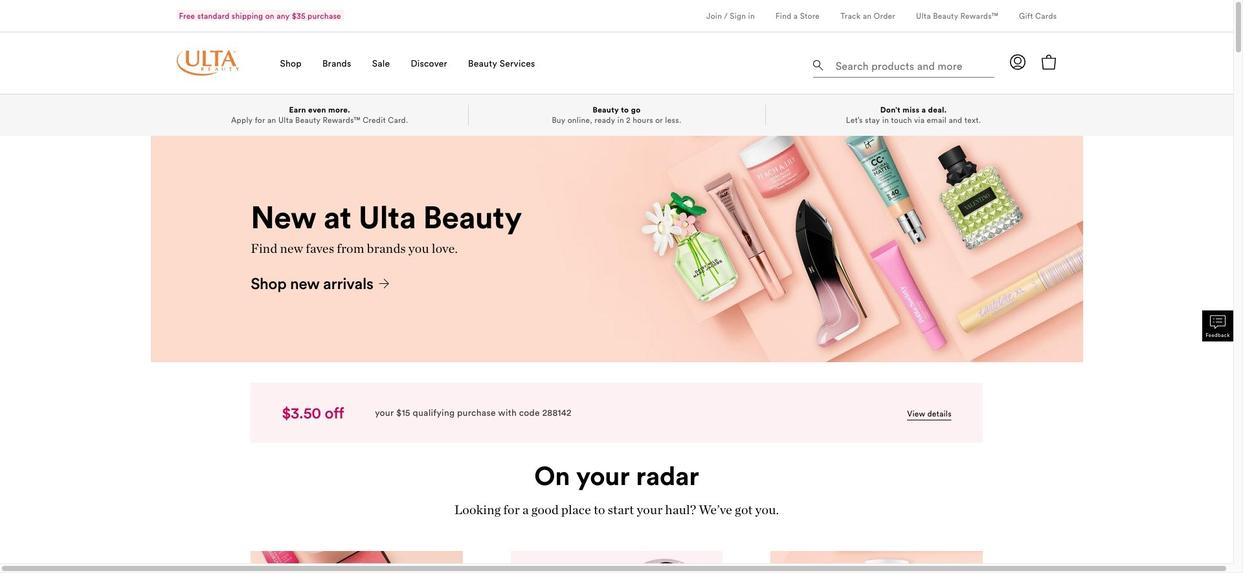 Task type: locate. For each thing, give the bounding box(es) containing it.
None search field
[[814, 49, 995, 80]]

Search products and more search field
[[835, 52, 992, 75]]



Task type: describe. For each thing, give the bounding box(es) containing it.
log in to your ulta account image
[[1011, 54, 1027, 70]]

0 items in bag image
[[1042, 54, 1058, 70]]



Task type: vqa. For each thing, say whether or not it's contained in the screenshot.
search field
yes



